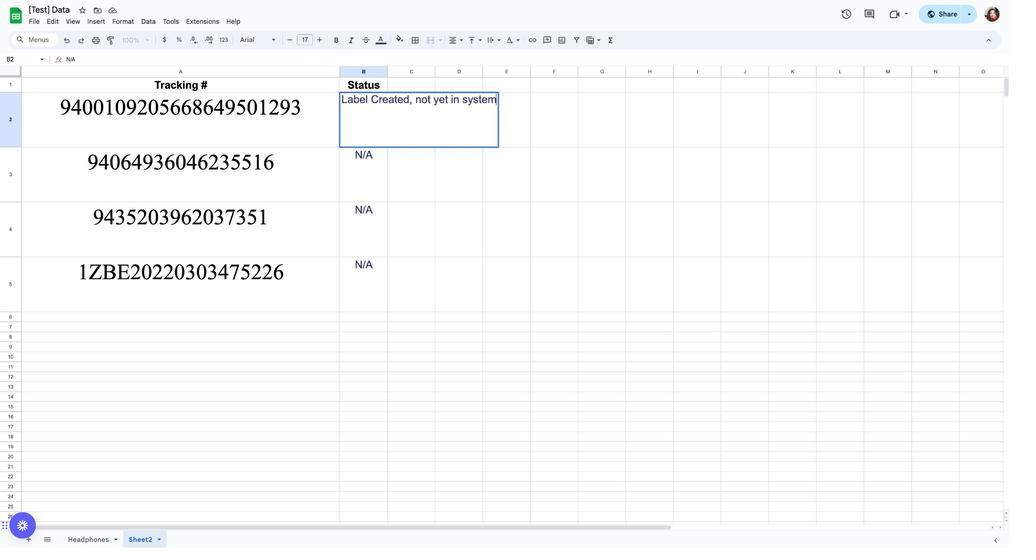 Task type: locate. For each thing, give the bounding box(es) containing it.
1 horizontal spatial toolbar
[[59, 532, 174, 549]]

all sheets image
[[39, 533, 55, 548]]

3 toolbar from the left
[[176, 532, 178, 549]]

None text field
[[66, 54, 1009, 66], [4, 55, 39, 64], [66, 54, 1009, 66], [4, 55, 39, 64]]

paint format image
[[106, 36, 116, 45]]

font list. arial selected. option
[[240, 33, 266, 46]]

document status: saved to drive. image
[[108, 6, 117, 15]]

1 vertical spatial move image
[[1, 521, 5, 532]]

1 toolbar from the left
[[19, 532, 58, 549]]

7 menu item from the left
[[159, 16, 183, 27]]

toolbar
[[19, 532, 58, 549], [59, 532, 174, 549], [176, 532, 178, 549]]

main toolbar
[[58, 5, 619, 549]]

undo (⌘z) image
[[62, 36, 71, 45]]

0 horizontal spatial move image
[[1, 521, 5, 532]]

decrease font size (⌘+shift+comma) image
[[285, 35, 295, 45]]

share. anyone with the link. anyone who has the link can access. no sign-in required. image
[[927, 10, 935, 18]]

0 vertical spatial move image
[[93, 6, 102, 15]]

insert chart image
[[557, 36, 567, 45]]

1 horizontal spatial move image
[[93, 6, 102, 15]]

0 horizontal spatial toolbar
[[19, 532, 58, 549]]

2 toolbar from the left
[[59, 532, 174, 549]]

move image
[[93, 6, 102, 15], [1, 521, 5, 532]]

text color image
[[376, 33, 387, 44]]

Font size field
[[297, 34, 317, 46]]

Font size text field
[[298, 34, 313, 45]]

2 horizontal spatial toolbar
[[176, 532, 178, 549]]

fill color image
[[395, 33, 405, 44]]

Zoom field
[[119, 33, 154, 48]]

last edit was seconds ago image
[[841, 8, 852, 20]]

menu bar
[[25, 12, 244, 28]]

print (⌘p) image
[[91, 36, 101, 45]]

menu item
[[25, 16, 43, 27], [43, 16, 62, 27], [62, 16, 84, 27], [84, 16, 109, 27], [109, 16, 138, 27], [138, 16, 159, 27], [159, 16, 183, 27], [183, 16, 223, 27], [223, 16, 244, 27]]

move image left record a loom image
[[1, 521, 5, 532]]

borders image
[[410, 33, 421, 46]]

application
[[0, 0, 1009, 549]]

move image right star image
[[93, 6, 102, 15]]



Task type: describe. For each thing, give the bounding box(es) containing it.
sheets home image
[[8, 7, 24, 24]]

increase font size (⌘+shift+period) image
[[315, 35, 324, 45]]

create a filter image
[[572, 36, 582, 45]]

move image
[[5, 521, 8, 532]]

record a loom image
[[17, 521, 28, 532]]

9 menu item from the left
[[223, 16, 244, 27]]

insert comment (⌘+option+m) image
[[543, 36, 552, 45]]

4 menu item from the left
[[84, 16, 109, 27]]

italic (⌘i) image
[[347, 36, 356, 45]]

redo (⌘y) image
[[77, 36, 86, 45]]

B2 field
[[342, 94, 497, 106]]

3 menu item from the left
[[62, 16, 84, 27]]

insert link (⌘k) image
[[528, 36, 537, 45]]

Menus field
[[12, 33, 59, 46]]

1 menu item from the left
[[25, 16, 43, 27]]

functions image
[[606, 33, 616, 46]]

star image
[[78, 6, 87, 15]]

Rename text field
[[25, 4, 75, 15]]

decrease decimal places image
[[189, 36, 199, 45]]

add sheet image
[[24, 536, 33, 544]]

8 menu item from the left
[[183, 16, 223, 27]]

menu bar inside menu bar banner
[[25, 12, 244, 28]]

name box (⌘ + j) element
[[3, 54, 47, 65]]

quick sharing actions image
[[968, 13, 971, 28]]

6 menu item from the left
[[138, 16, 159, 27]]

Zoom text field
[[120, 34, 142, 47]]

bold (⌘b) image
[[332, 36, 341, 45]]

increase decimal places image
[[204, 36, 213, 45]]

merge cells image
[[426, 36, 435, 45]]

menu bar banner
[[0, 0, 1009, 549]]

Star checkbox
[[76, 4, 89, 17]]

2 menu item from the left
[[43, 16, 62, 27]]

hide the menus (ctrl+shift+f) image
[[984, 36, 994, 45]]

5 menu item from the left
[[109, 16, 138, 27]]



Task type: vqa. For each thing, say whether or not it's contained in the screenshot.
Star 'option'
yes



